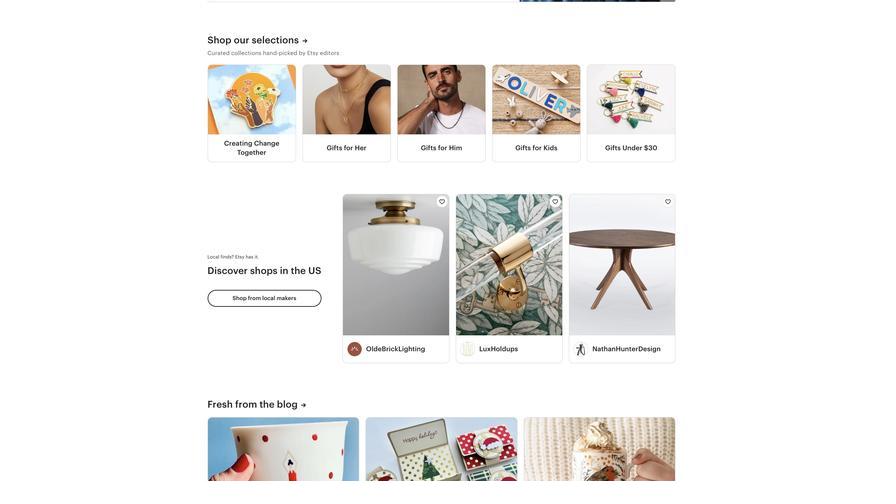 Task type: locate. For each thing, give the bounding box(es) containing it.
it.
[[255, 254, 259, 260]]

2 gifts from the left
[[421, 144, 437, 152]]

0 horizontal spatial etsy
[[235, 254, 245, 260]]

gifts left kids
[[516, 144, 531, 152]]

gifts left under
[[606, 144, 621, 152]]

editors
[[320, 50, 339, 57]]

3 gifts from the left
[[516, 144, 531, 152]]

oldebricklighting
[[366, 345, 425, 353]]

blog
[[277, 399, 298, 410]]

2 horizontal spatial for
[[533, 144, 542, 152]]

shop our selections link
[[208, 34, 307, 46]]

gifts
[[327, 144, 342, 152], [421, 144, 437, 152], [516, 144, 531, 152], [606, 144, 621, 152]]

0 horizontal spatial shop
[[208, 35, 232, 46]]

gifts for gifts for him
[[421, 144, 437, 152]]

0 vertical spatial etsy
[[307, 50, 319, 57]]

for left kids
[[533, 144, 542, 152]]

gifts for gifts for her
[[327, 144, 342, 152]]

3 for from the left
[[533, 144, 542, 152]]

from right fresh
[[235, 399, 257, 410]]

gifts left her on the top of the page
[[327, 144, 342, 152]]

together
[[237, 149, 266, 156]]

oldebricklighting image
[[347, 342, 362, 357]]

1 vertical spatial shop
[[233, 295, 247, 301]]

gifts for her image
[[303, 65, 391, 135]]

etsy right by
[[307, 50, 319, 57]]

2 for from the left
[[438, 144, 448, 152]]

1 vertical spatial from
[[235, 399, 257, 410]]

us
[[308, 265, 322, 276]]

0 horizontal spatial the
[[260, 399, 275, 410]]

1 horizontal spatial for
[[438, 144, 448, 152]]

hand-
[[263, 50, 279, 57]]

the inside 'link'
[[260, 399, 275, 410]]

shop left local
[[233, 295, 247, 301]]

creating
[[224, 140, 253, 147]]

the
[[291, 265, 306, 276], [260, 399, 275, 410]]

1 vertical spatial the
[[260, 399, 275, 410]]

1 gifts from the left
[[327, 144, 342, 152]]

in
[[280, 265, 289, 276]]

for for kids
[[533, 144, 542, 152]]

the left blog
[[260, 399, 275, 410]]

has
[[246, 254, 254, 260]]

0 vertical spatial the
[[291, 265, 306, 276]]

shop our selections
[[208, 35, 299, 46]]

creating change together image
[[208, 65, 296, 135]]

discover shops in the us
[[208, 265, 322, 276]]

from
[[248, 295, 261, 301], [235, 399, 257, 410]]

fresh from the blog link
[[208, 398, 306, 411]]

curated
[[208, 50, 230, 57]]

gifts under $30 link
[[588, 135, 676, 162]]

nathanhunterdesign image
[[574, 342, 588, 357]]

gifts for kids image
[[493, 65, 581, 135]]

4 gifts from the left
[[606, 144, 621, 152]]

for left "him" at the top
[[438, 144, 448, 152]]

gifts under $30
[[606, 144, 658, 152]]

1 for from the left
[[344, 144, 353, 152]]

collections
[[231, 50, 262, 57]]

selections
[[252, 35, 299, 46]]

shop inside shop our selections "link"
[[208, 35, 232, 46]]

0 vertical spatial shop
[[208, 35, 232, 46]]

1 horizontal spatial shop
[[233, 295, 247, 301]]

from left local
[[248, 295, 261, 301]]

etsy
[[307, 50, 319, 57], [235, 254, 245, 260]]

for
[[344, 144, 353, 152], [438, 144, 448, 152], [533, 144, 542, 152]]

for for her
[[344, 144, 353, 152]]

local
[[262, 295, 275, 301]]

nathanhunterdesign
[[593, 345, 661, 353]]

gifts left "him" at the top
[[421, 144, 437, 152]]

gifts for him image
[[398, 65, 486, 135]]

shop inside shop from local makers link
[[233, 295, 247, 301]]

picked
[[279, 50, 297, 57]]

0 vertical spatial from
[[248, 295, 261, 301]]

from inside 'link'
[[235, 399, 257, 410]]

shop up curated
[[208, 35, 232, 46]]

gifts for her
[[327, 144, 367, 152]]

for left her on the top of the page
[[344, 144, 353, 152]]

the right the in
[[291, 265, 306, 276]]

0 horizontal spatial for
[[344, 144, 353, 152]]

for for him
[[438, 144, 448, 152]]

etsy left has
[[235, 254, 245, 260]]

1 horizontal spatial the
[[291, 265, 306, 276]]

shop
[[208, 35, 232, 46], [233, 295, 247, 301]]

1 vertical spatial etsy
[[235, 254, 245, 260]]

discover
[[208, 265, 248, 276]]

by
[[299, 50, 306, 57]]

curated collections hand-picked by etsy editors
[[208, 50, 339, 57]]



Task type: vqa. For each thing, say whether or not it's contained in the screenshot.
gifts for her
yes



Task type: describe. For each thing, give the bounding box(es) containing it.
him
[[449, 144, 462, 152]]

from for fresh
[[235, 399, 257, 410]]

local finds? etsy has it.
[[208, 254, 259, 260]]

from for shop
[[248, 295, 261, 301]]

luxholdups image
[[460, 342, 475, 357]]

gifts under $30 image
[[588, 65, 676, 135]]

gifts for gifts for kids
[[516, 144, 531, 152]]

her
[[355, 144, 367, 152]]

shop from local makers link
[[208, 290, 322, 307]]

gifts for her link
[[303, 135, 391, 162]]

creating change together link
[[208, 135, 296, 162]]

1 horizontal spatial etsy
[[307, 50, 319, 57]]

creating change together
[[224, 140, 280, 156]]

gifts for kids link
[[493, 135, 581, 162]]

makers
[[277, 295, 296, 301]]

shop for shop from local makers
[[233, 295, 247, 301]]

shop for shop our selections
[[208, 35, 232, 46]]

fresh from the blog
[[208, 399, 298, 410]]

our
[[234, 35, 250, 46]]

fresh
[[208, 399, 233, 410]]

finds?
[[221, 254, 234, 260]]

luxholdups
[[480, 345, 518, 353]]

shops
[[250, 265, 278, 276]]

under
[[623, 144, 643, 152]]

change
[[254, 140, 280, 147]]

local
[[208, 254, 219, 260]]

gifts for gifts under $30
[[606, 144, 621, 152]]

shop from local makers
[[233, 295, 296, 301]]

gifts for him
[[421, 144, 462, 152]]

kids
[[544, 144, 558, 152]]

gifts for kids
[[516, 144, 558, 152]]

gifts for him link
[[398, 135, 486, 162]]

$30
[[644, 144, 658, 152]]



